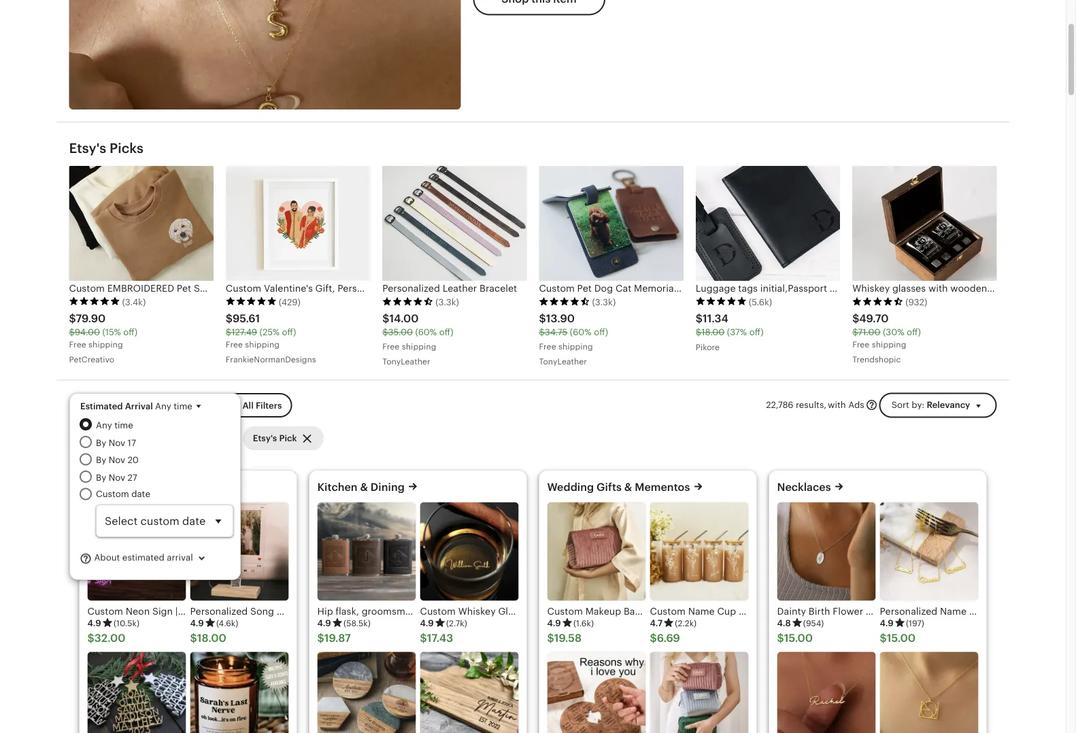 Task type: describe. For each thing, give the bounding box(es) containing it.
5 out of 5 stars image for 79.90
[[69, 297, 120, 307]]

free for 79.90
[[69, 340, 86, 349]]

4.9 for 19.58
[[547, 619, 561, 629]]

$ 14.00 $ 35.00 (60% off) free shipping tonyleather
[[382, 313, 453, 366]]

by nov 27
[[96, 473, 137, 483]]

by:
[[912, 400, 925, 411]]

tonyleather for 14.00
[[382, 357, 430, 366]]

4.8
[[777, 619, 791, 629]]

custom valentine's gift, personalised, couple portrait, anniversary gift, bespoke wedding portrait, illustration, art print image
[[226, 166, 370, 281]]

personalized gift, gift for her, anniversary gifts, anniversary gift for her, personalized gifts for her, girlfriend gift, gift for him image
[[547, 652, 646, 733]]

(5.6k)
[[749, 297, 772, 307]]

(2.7k)
[[446, 619, 467, 628]]

by for by nov 27
[[96, 473, 106, 483]]

picks
[[110, 141, 144, 157]]

charcuterie board personalized serving board with handle monogrammed personalized cheese board engagement gift bridal shower gift newlywed image
[[420, 652, 519, 733]]

$ 19.58
[[547, 632, 582, 645]]

(3.3k) for 14.00
[[435, 297, 459, 307]]

by nov 20 link
[[96, 454, 233, 467]]

off) for 95.61
[[282, 327, 296, 338]]

dining
[[371, 481, 405, 494]]

$ 32.00
[[87, 632, 125, 645]]

any time
[[96, 421, 133, 431]]

79.90
[[76, 313, 106, 325]]

results,
[[796, 400, 827, 411]]

(3.4k)
[[122, 297, 146, 307]]

kitchen
[[317, 481, 358, 494]]

custom date
[[96, 489, 150, 500]]

leather
[[443, 283, 477, 294]]

family christmas ornament - personalized ornament with names - christmas tree ornament image
[[87, 652, 186, 733]]

4.9 for 18.00
[[190, 619, 204, 629]]

custom
[[96, 489, 129, 500]]

gifts
[[597, 481, 622, 494]]

$ 19.87
[[317, 632, 351, 645]]

shipping for 14.00
[[402, 342, 436, 351]]

(2.2k)
[[675, 619, 697, 628]]

6.69
[[657, 632, 680, 645]]

by nov 17
[[96, 438, 136, 448]]

1 & from the left
[[360, 481, 368, 494]]

about estimated arrival button
[[80, 546, 219, 572]]

(954)
[[803, 619, 824, 628]]

nov for 17
[[109, 438, 125, 448]]

shipping for 49.70
[[872, 340, 906, 349]]

etsy's picks
[[69, 141, 144, 157]]

estimated arrival any time
[[80, 401, 192, 412]]

kitchen & dining
[[317, 481, 405, 494]]

filters
[[256, 401, 282, 411]]

off) for 49.70
[[907, 327, 921, 338]]

free for 95.61
[[226, 340, 243, 349]]

wedding gifts & mementos
[[547, 481, 690, 494]]

any inside select an estimated delivery date option group
[[96, 421, 112, 431]]

all
[[242, 401, 254, 411]]

estimated
[[80, 401, 123, 412]]

$ 6.69
[[650, 632, 680, 645]]

wedding gifts & mementos link
[[547, 481, 690, 494]]

by nov 20
[[96, 455, 139, 466]]

22,786 results,
[[766, 400, 827, 411]]

arrival
[[125, 401, 153, 412]]

etsy's pick link
[[243, 427, 324, 451]]

34.75
[[545, 327, 568, 338]]

necklaces link
[[777, 481, 831, 494]]

sort by: relevancy
[[892, 400, 970, 411]]

shipping for 79.90
[[88, 340, 123, 349]]

personalized leather bracelet image
[[382, 166, 527, 281]]

shipping for 95.61
[[245, 340, 280, 349]]

94.00
[[75, 327, 100, 338]]

custom neon sign | neon sign | wedding signs | name neon sign | led neon light sign | wedding bridesmaid gifts | wall decor | home decor image
[[87, 503, 186, 601]]

free for 49.70
[[852, 340, 870, 349]]

dainty birth flower necklace, birth flower necklace, silver necklace, personalized necklace for her, birthday gift, anniversary gift image
[[777, 503, 876, 601]]

shipping for 13.90
[[558, 342, 593, 351]]

(58.5k)
[[343, 619, 371, 628]]

pick
[[279, 434, 297, 444]]

frankienormandesigns
[[226, 355, 316, 364]]

tonyleather for 13.90
[[539, 357, 587, 366]]

about
[[94, 553, 120, 563]]

ads
[[848, 400, 864, 411]]

4.9 for 19.87
[[317, 619, 331, 629]]

4.5 out of 5 stars image for 13.90
[[539, 297, 590, 307]]

95.61
[[233, 313, 260, 325]]

by for by nov 17
[[96, 438, 106, 448]]

free for 13.90
[[539, 342, 556, 351]]

$ 13.90 $ 34.75 (60% off) free shipping tonyleather
[[539, 313, 608, 366]]

17.43
[[427, 632, 453, 645]]

personalized name necklace, 14k solid gold name necklace, custom silver name necklace, dainty necklace, 21st birthday gift, anniversary gift image
[[880, 503, 979, 601]]

bracelet
[[480, 283, 517, 294]]

15.00 for 4.8
[[784, 632, 813, 645]]

4.9 for 17.43
[[420, 619, 434, 629]]

about estimated arrival
[[92, 553, 193, 563]]

(30%
[[883, 327, 904, 338]]

14.00
[[389, 313, 419, 325]]

19.58
[[554, 632, 582, 645]]

estimated
[[122, 553, 164, 563]]

127.49
[[231, 327, 257, 338]]

$ 15.00 for 4.9
[[880, 632, 916, 645]]

personalized
[[382, 283, 440, 294]]

(1.6k)
[[573, 619, 594, 628]]



Task type: vqa. For each thing, say whether or not it's contained in the screenshot.
Books,
no



Task type: locate. For each thing, give the bounding box(es) containing it.
arrival
[[167, 553, 193, 563]]

etsy's inside etsy's pick link
[[253, 434, 277, 444]]

custom name cup with birth flower,birth month iced coffee cup,custom name tumbler,bridesmaid gifts idea,holiday gift,christmas gifts for her image
[[650, 503, 749, 601]]

1 vertical spatial by
[[96, 455, 106, 466]]

2 vertical spatial by
[[96, 473, 106, 483]]

free inside $ 49.70 $ 71.00 (30% off) free shipping trendshopic
[[852, 340, 870, 349]]

tonyleather inside "$ 14.00 $ 35.00 (60% off) free shipping tonyleather"
[[382, 357, 430, 366]]

nov left 20 at the left
[[109, 455, 125, 466]]

27
[[128, 473, 137, 483]]

1 horizontal spatial tonyleather
[[539, 357, 587, 366]]

3 off) from the left
[[439, 327, 453, 338]]

4.9
[[87, 619, 101, 629], [190, 619, 204, 629], [317, 619, 331, 629], [420, 619, 434, 629], [547, 619, 561, 629], [880, 619, 894, 629]]

13.90
[[546, 313, 575, 325]]

by for by nov 20
[[96, 455, 106, 466]]

1 $ 15.00 from the left
[[777, 632, 813, 645]]

3 4.9 from the left
[[317, 619, 331, 629]]

71.00
[[858, 327, 881, 338]]

3 nov from the top
[[109, 473, 125, 483]]

by nov 17 link
[[96, 436, 233, 450]]

2 horizontal spatial 4.5 out of 5 stars image
[[852, 297, 903, 307]]

kitchen & dining link
[[317, 481, 405, 494]]

off) for 79.90
[[123, 327, 138, 338]]

1 4.5 out of 5 stars image from the left
[[382, 297, 433, 307]]

4 off) from the left
[[594, 327, 608, 338]]

2 4.5 out of 5 stars image from the left
[[539, 297, 590, 307]]

0 horizontal spatial tonyleather
[[382, 357, 430, 366]]

2 & from the left
[[624, 481, 632, 494]]

with
[[828, 400, 846, 411]]

nov for 27
[[109, 473, 125, 483]]

custom makeup bag • personalised bridesmaid gifts • wedding gift • travel toiletry bag • cosmetic bag • birthday gift • gift for her image
[[547, 503, 646, 601]]

$ 17.43
[[420, 632, 453, 645]]

off) inside "$ 14.00 $ 35.00 (60% off) free shipping tonyleather"
[[439, 327, 453, 338]]

2 5 out of 5 stars image from the left
[[226, 297, 277, 307]]

4.9 up $ 19.87
[[317, 619, 331, 629]]

off) for 13.90
[[594, 327, 608, 338]]

5 out of 5 stars image for 95.61
[[226, 297, 277, 307]]

necklaces
[[777, 481, 831, 494]]

(4.6k)
[[216, 619, 238, 628]]

free down 34.75
[[539, 342, 556, 351]]

2 $ 15.00 from the left
[[880, 632, 916, 645]]

any time link
[[96, 419, 233, 432]]

$
[[69, 313, 76, 325], [226, 313, 233, 325], [382, 313, 389, 325], [539, 313, 546, 325], [696, 313, 703, 325], [852, 313, 859, 325], [69, 327, 75, 338], [226, 327, 231, 338], [382, 327, 388, 338], [539, 327, 545, 338], [696, 327, 701, 338], [852, 327, 858, 338], [87, 632, 94, 645], [190, 632, 197, 645], [317, 632, 324, 645], [420, 632, 427, 645], [547, 632, 554, 645], [650, 632, 657, 645], [777, 632, 784, 645], [880, 632, 887, 645]]

tonyleather down 34.75
[[539, 357, 587, 366]]

(60% right 35.00 at the top left of page
[[415, 327, 437, 338]]

0 vertical spatial by
[[96, 438, 106, 448]]

by up custom
[[96, 473, 106, 483]]

1 vertical spatial nov
[[109, 455, 125, 466]]

shipping inside "$ 14.00 $ 35.00 (60% off) free shipping tonyleather"
[[402, 342, 436, 351]]

4.5 out of 5 stars image down personalized
[[382, 297, 433, 307]]

custom pet dog cat memorial loss engraved gifts photo key chain personalized leather key ring keychain image
[[539, 166, 684, 281]]

off) right '(15%'
[[123, 327, 138, 338]]

tonyleather inside $ 13.90 $ 34.75 (60% off) free shipping tonyleather
[[539, 357, 587, 366]]

custom whiskey glass with premium quality side and bottom engraving for any special occasion. image
[[420, 503, 519, 601]]

sort
[[892, 400, 909, 411]]

$ 18.00
[[190, 632, 226, 645]]

18.00 down 11.34
[[701, 327, 725, 338]]

1 horizontal spatial (3.3k)
[[592, 297, 616, 307]]

0 horizontal spatial (3.3k)
[[435, 297, 459, 307]]

custom makeup bag • personalised bridesmaid gifts • wedding gift • travel toiletry bag • cosmetic bag • birthday gift • wedding favors image
[[650, 652, 749, 733]]

tonyleather down 35.00 at the top left of page
[[382, 357, 430, 366]]

2 4.9 from the left
[[190, 619, 204, 629]]

any up any time link
[[155, 401, 171, 412]]

5 out of 5 stars image
[[69, 297, 120, 307], [226, 297, 277, 307], [696, 297, 747, 307]]

2 (60% from the left
[[570, 327, 592, 338]]

32.00
[[94, 632, 125, 645]]

1 4.9 from the left
[[87, 619, 101, 629]]

pikore
[[696, 343, 720, 352]]

wedding
[[547, 481, 594, 494]]

nov for 20
[[109, 455, 125, 466]]

4.5 out of 5 stars image
[[382, 297, 433, 307], [539, 297, 590, 307], [852, 297, 903, 307]]

6 off) from the left
[[907, 327, 921, 338]]

4.9 left "(197)"
[[880, 619, 894, 629]]

17
[[128, 438, 136, 448]]

petcreativo
[[69, 355, 114, 364]]

(429)
[[279, 297, 301, 307]]

0 horizontal spatial time
[[114, 421, 133, 431]]

free down 71.00
[[852, 340, 870, 349]]

$ 15.00 down "(197)"
[[880, 632, 916, 645]]

shipping down 34.75
[[558, 342, 593, 351]]

custom embroidered pet sweatshirt, pet gifts, custom dog portrait sweatshirt, pet face shirt, dog mom gift, dog embroidery, pet crewneck image
[[69, 166, 213, 281]]

2 vertical spatial nov
[[109, 473, 125, 483]]

0 vertical spatial any
[[155, 401, 171, 412]]

5 4.9 from the left
[[547, 619, 561, 629]]

15.00 down 4.8
[[784, 632, 813, 645]]

$ 15.00
[[777, 632, 813, 645], [880, 632, 916, 645]]

off) for 11.34
[[749, 327, 764, 338]]

0 horizontal spatial 15.00
[[784, 632, 813, 645]]

etsy's
[[69, 141, 106, 157], [253, 434, 277, 444]]

1 off) from the left
[[123, 327, 138, 338]]

(60% for 14.00
[[415, 327, 437, 338]]

1 horizontal spatial 4.5 out of 5 stars image
[[539, 297, 590, 307]]

$ 49.70 $ 71.00 (30% off) free shipping trendshopic
[[852, 313, 921, 364]]

4.9 up $ 17.43
[[420, 619, 434, 629]]

off) inside $ 13.90 $ 34.75 (60% off) free shipping tonyleather
[[594, 327, 608, 338]]

select an estimated delivery date option group
[[80, 419, 233, 538]]

1 tonyleather from the left
[[382, 357, 430, 366]]

0 horizontal spatial 4.5 out of 5 stars image
[[382, 297, 433, 307]]

time up by nov 17
[[114, 421, 133, 431]]

3 4.5 out of 5 stars image from the left
[[852, 297, 903, 307]]

0 vertical spatial nov
[[109, 438, 125, 448]]

personalized handmade women gold name necklace,  minimalist christmas gift for her,  personalized gift for women who has everything image
[[880, 652, 979, 733]]

6 4.9 from the left
[[880, 619, 894, 629]]

$ 15.00 down 4.8
[[777, 632, 813, 645]]

1 horizontal spatial any
[[155, 401, 171, 412]]

trendshopic
[[852, 355, 901, 364]]

nov left 27
[[109, 473, 125, 483]]

(60%
[[415, 327, 437, 338], [570, 327, 592, 338]]

1 (60% from the left
[[415, 327, 437, 338]]

time inside select an estimated delivery date option group
[[114, 421, 133, 431]]

free inside $ 79.90 $ 94.00 (15% off) free shipping petcreativo
[[69, 340, 86, 349]]

15.00
[[784, 632, 813, 645], [887, 632, 916, 645]]

off)
[[123, 327, 138, 338], [282, 327, 296, 338], [439, 327, 453, 338], [594, 327, 608, 338], [749, 327, 764, 338], [907, 327, 921, 338]]

& left dining on the left bottom of the page
[[360, 481, 368, 494]]

off) inside $ 79.90 $ 94.00 (15% off) free shipping petcreativo
[[123, 327, 138, 338]]

last nerve candle, funny candle, personalized candle gift, custom name candle, funny gift, last nerve gift, mom gift, bff gift, gift for her image
[[190, 652, 289, 733]]

off) right the (30%
[[907, 327, 921, 338]]

nov
[[109, 438, 125, 448], [109, 455, 125, 466], [109, 473, 125, 483]]

off) inside the "$ 11.34 $ 18.00 (37% off) pikore"
[[749, 327, 764, 338]]

(197)
[[906, 619, 924, 628]]

1 horizontal spatial (60%
[[570, 327, 592, 338]]

off) inside $ 49.70 $ 71.00 (30% off) free shipping trendshopic
[[907, 327, 921, 338]]

0 horizontal spatial etsy's
[[69, 141, 106, 157]]

free inside $ 13.90 $ 34.75 (60% off) free shipping tonyleather
[[539, 342, 556, 351]]

$ 11.34 $ 18.00 (37% off) pikore
[[696, 313, 764, 352]]

5 out of 5 stars image up 11.34
[[696, 297, 747, 307]]

0 horizontal spatial (60%
[[415, 327, 437, 338]]

off) inside $ 95.61 $ 127.49 (25% off) free shipping frankienormandesigns
[[282, 327, 296, 338]]

free down 127.49
[[226, 340, 243, 349]]

1 5 out of 5 stars image from the left
[[69, 297, 120, 307]]

1 by from the top
[[96, 438, 106, 448]]

by down by nov 17
[[96, 455, 106, 466]]

$ 95.61 $ 127.49 (25% off) free shipping frankienormandesigns
[[226, 313, 316, 364]]

by nov 27 link
[[96, 471, 233, 484]]

1 (3.3k) from the left
[[435, 297, 459, 307]]

shipping down '(15%'
[[88, 340, 123, 349]]

free down "94.00"
[[69, 340, 86, 349]]

any down estimated
[[96, 421, 112, 431]]

&
[[360, 481, 368, 494], [624, 481, 632, 494]]

1 horizontal spatial etsy's
[[253, 434, 277, 444]]

1 horizontal spatial 15.00
[[887, 632, 916, 645]]

0 horizontal spatial any
[[96, 421, 112, 431]]

off) right (25%
[[282, 327, 296, 338]]

shipping inside $ 13.90 $ 34.75 (60% off) free shipping tonyleather
[[558, 342, 593, 351]]

off) right (37%
[[749, 327, 764, 338]]

etsy's for etsy's picks
[[69, 141, 106, 157]]

(3.3k) for 13.90
[[592, 297, 616, 307]]

name necklace gold, nameplate necklace 14k solid gold, custom name jewelry, gold filled name, mama necklace, personalized name jewelry, au20 image
[[777, 652, 876, 733]]

1 horizontal spatial 18.00
[[701, 327, 725, 338]]

4.9 up $ 32.00
[[87, 619, 101, 629]]

0 horizontal spatial 5 out of 5 stars image
[[69, 297, 120, 307]]

(10.5k)
[[114, 619, 140, 628]]

0 vertical spatial time
[[174, 401, 192, 412]]

1 vertical spatial any
[[96, 421, 112, 431]]

3 by from the top
[[96, 473, 106, 483]]

1 vertical spatial 18.00
[[197, 632, 226, 645]]

shipping down (25%
[[245, 340, 280, 349]]

etsy's for etsy's pick
[[253, 434, 277, 444]]

shipping inside $ 95.61 $ 127.49 (25% off) free shipping frankienormandesigns
[[245, 340, 280, 349]]

personalized song arcylic plaque, mothers day gift, valentines day gift, birthday gift, wedding gift, christmas gift, minimalist home decor image
[[190, 503, 289, 601]]

2 15.00 from the left
[[887, 632, 916, 645]]

4.5 out of 5 stars image for 14.00
[[382, 297, 433, 307]]

0 horizontal spatial &
[[360, 481, 368, 494]]

4.9 up $ 18.00
[[190, 619, 204, 629]]

(25%
[[260, 327, 280, 338]]

(60% for 13.90
[[570, 327, 592, 338]]

1 horizontal spatial &
[[624, 481, 632, 494]]

4.7
[[650, 619, 663, 629]]

custom engraved marble wood coasters | personalized gifts for her coaster set | housewarming gifts wedding gifts mom grandma christmas gifts image
[[317, 652, 416, 733]]

(37%
[[727, 327, 747, 338]]

hip flask, groomsmen gifts personalized, groomsmen gift flask, groomsman gift leather hip flask gift for him, initial hip flask for men7 image
[[317, 503, 416, 601]]

1 15.00 from the left
[[784, 632, 813, 645]]

4.9 for 15.00
[[880, 619, 894, 629]]

all filters button
[[218, 394, 292, 418]]

time
[[174, 401, 192, 412], [114, 421, 133, 431]]

time up any time link
[[174, 401, 192, 412]]

4.5 out of 5 stars image up 13.90 on the right top
[[539, 297, 590, 307]]

1 vertical spatial etsy's
[[253, 434, 277, 444]]

5 out of 5 stars image up 95.61 on the top left
[[226, 297, 277, 307]]

2 by from the top
[[96, 455, 106, 466]]

4.9 for 32.00
[[87, 619, 101, 629]]

mementos
[[635, 481, 690, 494]]

0 horizontal spatial $ 15.00
[[777, 632, 813, 645]]

whiskey glasses with wooden box, personalized whiskey glass, christmas gift, for boyfriend gifts, monogrammed whiskey glass image
[[852, 166, 997, 281]]

15.00 for 4.9
[[887, 632, 916, 645]]

etsy's left pick
[[253, 434, 277, 444]]

nov left 17
[[109, 438, 125, 448]]

by down any time
[[96, 438, 106, 448]]

35.00
[[388, 327, 413, 338]]

4 4.9 from the left
[[420, 619, 434, 629]]

nov inside 'link'
[[109, 473, 125, 483]]

1 horizontal spatial 5 out of 5 stars image
[[226, 297, 277, 307]]

(60% inside "$ 14.00 $ 35.00 (60% off) free shipping tonyleather"
[[415, 327, 437, 338]]

free down 35.00 at the top left of page
[[382, 342, 400, 351]]

19.87
[[324, 632, 351, 645]]

2 off) from the left
[[282, 327, 296, 338]]

(3.3k) up $ 13.90 $ 34.75 (60% off) free shipping tonyleather
[[592, 297, 616, 307]]

0 vertical spatial 18.00
[[701, 327, 725, 338]]

2 tonyleather from the left
[[539, 357, 587, 366]]

off) down personalized leather bracelet
[[439, 327, 453, 338]]

2 (3.3k) from the left
[[592, 297, 616, 307]]

(932)
[[905, 297, 927, 307]]

2 nov from the top
[[109, 455, 125, 466]]

1 vertical spatial time
[[114, 421, 133, 431]]

4.5 out of 5 stars image for 49.70
[[852, 297, 903, 307]]

$ 15.00 for 4.8
[[777, 632, 813, 645]]

(3.3k) down personalized leather bracelet
[[435, 297, 459, 307]]

0 horizontal spatial 18.00
[[197, 632, 226, 645]]

any
[[155, 401, 171, 412], [96, 421, 112, 431]]

0 vertical spatial etsy's
[[69, 141, 106, 157]]

& right gifts
[[624, 481, 632, 494]]

5 out of 5 stars image up 79.90
[[69, 297, 120, 307]]

shipping down the (30%
[[872, 340, 906, 349]]

off) right 34.75
[[594, 327, 608, 338]]

4.9 up $ 19.58
[[547, 619, 561, 629]]

shipping down 35.00 at the top left of page
[[402, 342, 436, 351]]

date
[[131, 489, 150, 500]]

shipping
[[88, 340, 123, 349], [245, 340, 280, 349], [872, 340, 906, 349], [402, 342, 436, 351], [558, 342, 593, 351]]

by inside 'link'
[[96, 473, 106, 483]]

2 horizontal spatial 5 out of 5 stars image
[[696, 297, 747, 307]]

luggage tags initial,passport holder personalized,leather luggage tag personalized,custom passport holder and luggage tag image
[[696, 166, 840, 281]]

15.00 down "(197)"
[[887, 632, 916, 645]]

(60% inside $ 13.90 $ 34.75 (60% off) free shipping tonyleather
[[570, 327, 592, 338]]

shipping inside $ 49.70 $ 71.00 (30% off) free shipping trendshopic
[[872, 340, 906, 349]]

with ads
[[828, 400, 864, 411]]

20
[[128, 455, 139, 466]]

18.00 down the '(4.6k)'
[[197, 632, 226, 645]]

1 nov from the top
[[109, 438, 125, 448]]

1 horizontal spatial $ 15.00
[[880, 632, 916, 645]]

18.00 inside the "$ 11.34 $ 18.00 (37% off) pikore"
[[701, 327, 725, 338]]

49.70
[[859, 313, 889, 325]]

etsy's left picks
[[69, 141, 106, 157]]

all filters
[[242, 401, 282, 411]]

1 horizontal spatial time
[[174, 401, 192, 412]]

3 5 out of 5 stars image from the left
[[696, 297, 747, 307]]

(60% down 13.90 on the right top
[[570, 327, 592, 338]]

11.34
[[703, 313, 728, 325]]

free inside "$ 14.00 $ 35.00 (60% off) free shipping tonyleather"
[[382, 342, 400, 351]]

shipping inside $ 79.90 $ 94.00 (15% off) free shipping petcreativo
[[88, 340, 123, 349]]

etsy's pick
[[253, 434, 297, 444]]

personalized leather bracelet
[[382, 283, 517, 294]]

free inside $ 95.61 $ 127.49 (25% off) free shipping frankienormandesigns
[[226, 340, 243, 349]]

relevancy
[[927, 400, 970, 411]]

(15%
[[102, 327, 121, 338]]

$ 79.90 $ 94.00 (15% off) free shipping petcreativo
[[69, 313, 138, 364]]

free for 14.00
[[382, 342, 400, 351]]

off) for 14.00
[[439, 327, 453, 338]]

4.5 out of 5 stars image up "49.70"
[[852, 297, 903, 307]]

5 off) from the left
[[749, 327, 764, 338]]



